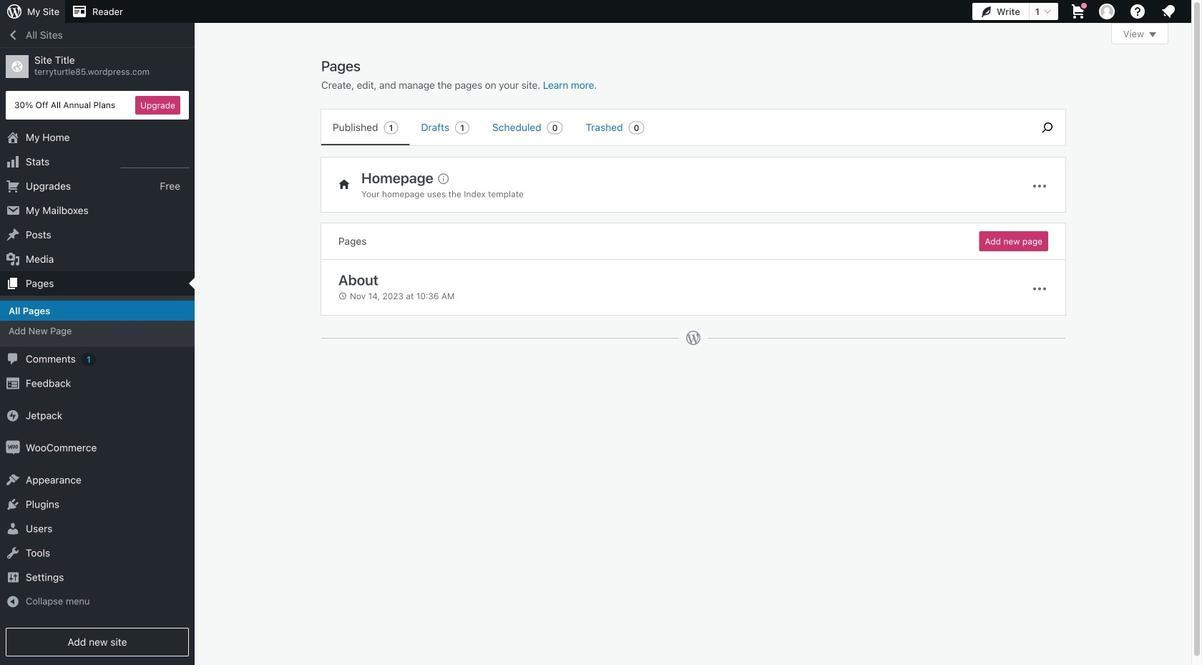Task type: vqa. For each thing, say whether or not it's contained in the screenshot.
My shopping cart "icon"
yes



Task type: describe. For each thing, give the bounding box(es) containing it.
2 img image from the top
[[6, 441, 20, 455]]

open search image
[[1030, 119, 1066, 136]]

highest hourly views 0 image
[[121, 159, 189, 168]]

more information image
[[437, 172, 449, 185]]

my profile image
[[1100, 4, 1115, 19]]

2 toggle menu image from the top
[[1032, 280, 1049, 297]]



Task type: locate. For each thing, give the bounding box(es) containing it.
my shopping cart image
[[1070, 3, 1087, 20]]

1 vertical spatial img image
[[6, 441, 20, 455]]

0 vertical spatial toggle menu image
[[1032, 178, 1049, 195]]

menu
[[321, 110, 1023, 145]]

closed image
[[1150, 32, 1157, 37]]

None search field
[[1030, 110, 1066, 145]]

1 img image from the top
[[6, 408, 20, 423]]

toggle menu image
[[1032, 178, 1049, 195], [1032, 280, 1049, 297]]

1 toggle menu image from the top
[[1032, 178, 1049, 195]]

manage your notifications image
[[1160, 3, 1178, 20]]

help image
[[1130, 3, 1147, 20]]

main content
[[321, 23, 1169, 360]]

1 vertical spatial toggle menu image
[[1032, 280, 1049, 297]]

0 vertical spatial img image
[[6, 408, 20, 423]]

img image
[[6, 408, 20, 423], [6, 441, 20, 455]]



